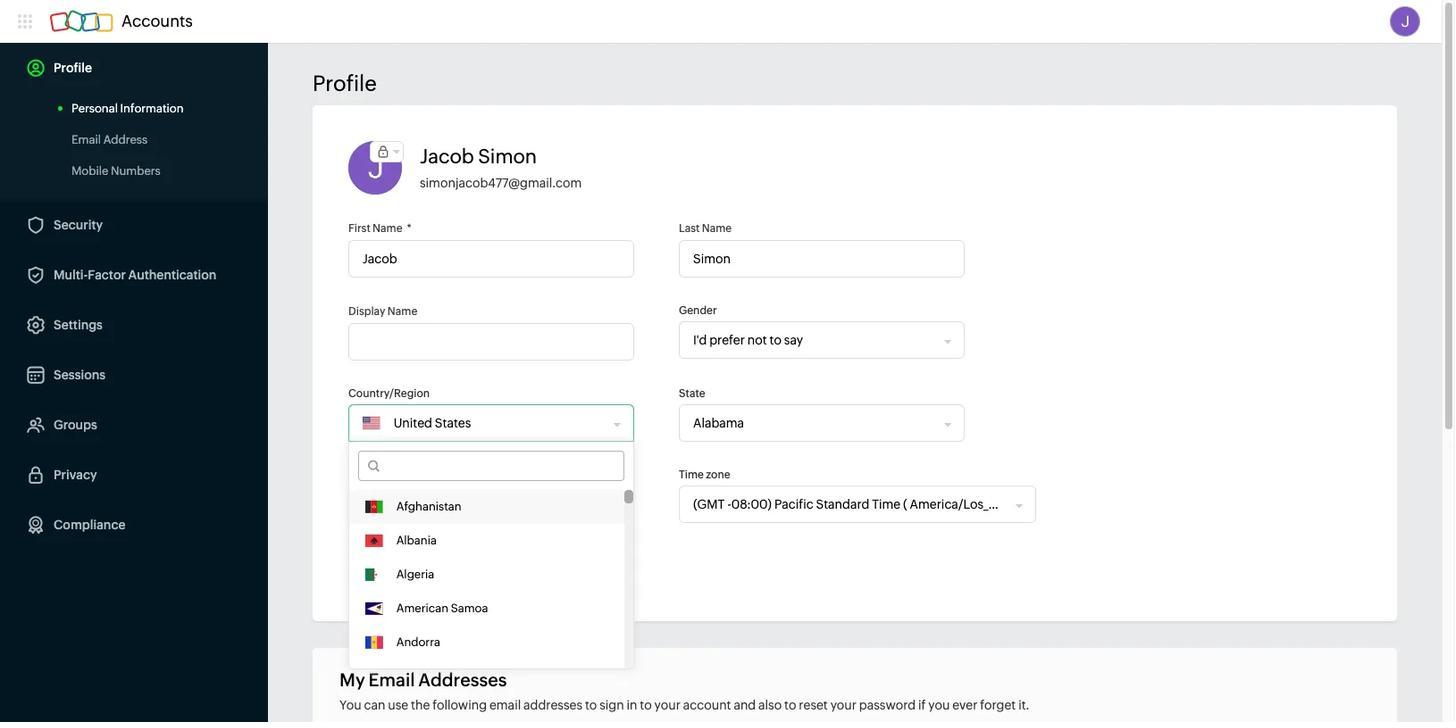 Task type: vqa. For each thing, say whether or not it's contained in the screenshot.
Information
yes



Task type: locate. For each thing, give the bounding box(es) containing it.
reset
[[799, 699, 828, 713]]

albania
[[396, 534, 437, 548]]

simonjacob477@gmail.com
[[420, 176, 582, 190]]

email inside my email addresses you can use the following email addresses to sign in to your account and also to reset your password if you ever forget it.
[[368, 670, 415, 690]]

email
[[71, 133, 101, 146], [368, 670, 415, 690]]

0 horizontal spatial to
[[585, 699, 597, 713]]

to
[[585, 699, 597, 713], [640, 699, 652, 713], [784, 699, 796, 713]]

0 horizontal spatial your
[[654, 699, 681, 713]]

1 vertical spatial email
[[368, 670, 415, 690]]

gender
[[679, 305, 717, 317]]

Search... field
[[380, 452, 623, 481]]

1 horizontal spatial to
[[640, 699, 652, 713]]

1 horizontal spatial email
[[368, 670, 415, 690]]

3 to from the left
[[784, 699, 796, 713]]

account
[[683, 699, 731, 713]]

email up mobile
[[71, 133, 101, 146]]

state
[[679, 388, 705, 400]]

0 horizontal spatial email
[[71, 133, 101, 146]]

name right last
[[702, 222, 732, 235]]

settings
[[54, 318, 103, 332]]

your right reset
[[830, 699, 857, 713]]

also
[[758, 699, 782, 713]]

your
[[654, 699, 681, 713], [830, 699, 857, 713]]

profile up mprivacy icon
[[313, 71, 377, 96]]

None text field
[[348, 240, 634, 278], [679, 240, 965, 278], [348, 323, 634, 361], [348, 240, 634, 278], [679, 240, 965, 278], [348, 323, 634, 361]]

you
[[339, 699, 361, 713]]

factor
[[88, 268, 126, 282]]

following
[[432, 699, 487, 713]]

profile
[[54, 61, 92, 75], [313, 71, 377, 96]]

to left sign
[[585, 699, 597, 713]]

to right also
[[784, 699, 796, 713]]

language
[[348, 469, 399, 481]]

it.
[[1018, 699, 1029, 713]]

my
[[339, 670, 365, 690]]

profile up the personal
[[54, 61, 92, 75]]

2 to from the left
[[640, 699, 652, 713]]

mobile
[[71, 164, 108, 178]]

name right display
[[388, 305, 417, 318]]

first
[[348, 222, 370, 235]]

name for last
[[702, 222, 732, 235]]

to right in
[[640, 699, 652, 713]]

samoa
[[451, 602, 488, 615]]

privacy
[[54, 468, 97, 482]]

personal
[[71, 102, 118, 115]]

forget
[[980, 699, 1016, 713]]

sign
[[600, 699, 624, 713]]

name for display
[[388, 305, 417, 318]]

authentication
[[128, 268, 216, 282]]

mobile numbers
[[71, 164, 160, 178]]

email address
[[71, 133, 148, 146]]

name
[[373, 222, 402, 235], [702, 222, 732, 235], [388, 305, 417, 318]]

email up the use
[[368, 670, 415, 690]]

None field
[[680, 322, 945, 358], [380, 406, 607, 441], [680, 406, 945, 441], [349, 487, 615, 523], [680, 487, 1017, 523], [680, 322, 945, 358], [380, 406, 607, 441], [680, 406, 945, 441], [349, 487, 615, 523], [680, 487, 1017, 523]]

use
[[388, 699, 408, 713]]

american
[[396, 602, 448, 615]]

numbers
[[111, 164, 160, 178]]

your right in
[[654, 699, 681, 713]]

0 vertical spatial email
[[71, 133, 101, 146]]

time zone
[[679, 469, 730, 481]]

1 horizontal spatial your
[[830, 699, 857, 713]]

2 horizontal spatial to
[[784, 699, 796, 713]]

compliance
[[54, 518, 125, 532]]

can
[[364, 699, 385, 713]]

first name *
[[348, 222, 412, 235]]

name left *
[[373, 222, 402, 235]]

sessions
[[54, 368, 105, 382]]

*
[[407, 222, 412, 235]]

1 your from the left
[[654, 699, 681, 713]]

simon
[[478, 146, 537, 168]]

in
[[627, 699, 637, 713]]

1 to from the left
[[585, 699, 597, 713]]

save button
[[348, 550, 438, 586]]



Task type: describe. For each thing, give the bounding box(es) containing it.
time
[[679, 469, 704, 481]]

algeria
[[396, 568, 434, 582]]

security
[[54, 218, 103, 232]]

country/region
[[348, 388, 430, 400]]

multi-factor authentication
[[54, 268, 216, 282]]

afghanistan
[[396, 500, 461, 514]]

last name
[[679, 222, 732, 235]]

email
[[489, 699, 521, 713]]

the
[[411, 699, 430, 713]]

if
[[918, 699, 926, 713]]

name for first
[[373, 222, 402, 235]]

address
[[103, 133, 148, 146]]

my email addresses you can use the following email addresses to sign in to your account and also to reset your password if you ever forget it.
[[339, 670, 1029, 713]]

american samoa
[[396, 602, 488, 615]]

jacob simon simonjacob477@gmail.com
[[420, 146, 582, 190]]

0 horizontal spatial profile
[[54, 61, 92, 75]]

personal information
[[71, 102, 184, 115]]

mprivacy image
[[371, 142, 396, 162]]

andorra
[[396, 636, 440, 649]]

1 horizontal spatial profile
[[313, 71, 377, 96]]

accounts
[[121, 12, 193, 30]]

addresses
[[418, 670, 507, 690]]

display name
[[348, 305, 417, 318]]

jacob
[[420, 146, 474, 168]]

addresses
[[523, 699, 582, 713]]

last
[[679, 222, 700, 235]]

password
[[859, 699, 916, 713]]

multi-
[[54, 268, 88, 282]]

save
[[379, 561, 407, 575]]

2 your from the left
[[830, 699, 857, 713]]

and
[[734, 699, 756, 713]]

you
[[928, 699, 950, 713]]

display
[[348, 305, 385, 318]]

information
[[120, 102, 184, 115]]

ever
[[952, 699, 978, 713]]

zone
[[706, 469, 730, 481]]

groups
[[54, 418, 97, 432]]



